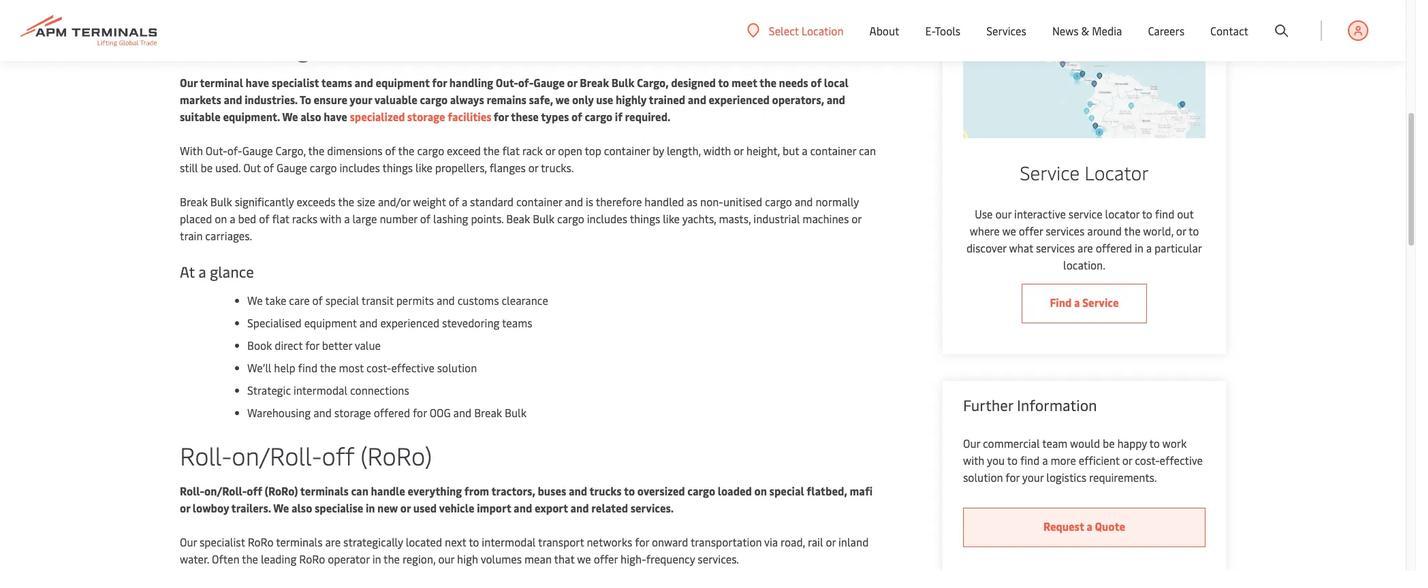 Task type: vqa. For each thing, say whether or not it's contained in the screenshot.
Complying on the left top of the page
no



Task type: describe. For each thing, give the bounding box(es) containing it.
our inside use our interactive service locator to find out where we offer services around the world, or to discover what services are offered in a particular location.
[[995, 207, 1012, 222]]

and down tractors,
[[514, 501, 532, 516]]

the down specialized storage
[[398, 143, 415, 158]]

for right direct
[[305, 338, 319, 353]]

everything
[[408, 484, 462, 499]]

and down designed
[[688, 92, 706, 107]]

beak
[[506, 211, 530, 226]]

terminal
[[200, 75, 243, 90]]

and up the value on the bottom of the page
[[360, 315, 378, 330]]

remains
[[487, 92, 527, 107]]

flanges
[[490, 160, 526, 175]]

0 horizontal spatial roro
[[248, 535, 274, 550]]

high-
[[621, 552, 646, 567]]

trained
[[649, 92, 685, 107]]

information
[[1017, 395, 1097, 416]]

out
[[1177, 207, 1194, 222]]

designed
[[671, 75, 716, 90]]

or right new
[[400, 501, 411, 516]]

or right width
[[734, 143, 744, 158]]

can inside roll-on/roll-off (roro) terminals can handle everything from tractors, buses and trucks to oversized cargo loaded on special flatbed, mafi or lowboy trailers. we also specialise in new or used vehicle import and export and related services.
[[351, 484, 368, 499]]

world,
[[1143, 224, 1174, 239]]

gauge inside the "our terminal have specialist teams and equipment for handling out-of-gauge or break bulk cargo, designed to meet the needs of local markets and industries. to ensure your valuable cargo always remains safe, we only use highly trained and experienced operators, and suitable equipment. we also have"
[[534, 75, 565, 90]]

for inside the "our terminal have specialist teams and equipment for handling out-of-gauge or break bulk cargo, designed to meet the needs of local markets and industries. to ensure your valuable cargo always remains safe, we only use highly trained and experienced operators, and suitable equipment. we also have"
[[432, 75, 447, 90]]

offer inside use our interactive service locator to find out where we offer services around the world, or to discover what services are offered in a particular location.
[[1019, 224, 1043, 239]]

also inside the "our terminal have specialist teams and equipment for handling out-of-gauge or break bulk cargo, designed to meet the needs of local markets and industries. to ensure your valuable cargo always remains safe, we only use highly trained and experienced operators, and suitable equipment. we also have"
[[301, 109, 321, 124]]

our for our specialist roro terminals are strategically located next to intermodal transport networks for onward transportation via road, rail or inland water. often the leading roro operator in the region, our high volumes mean that we offer high-frequency services.
[[180, 535, 197, 550]]

and right permits
[[437, 293, 455, 308]]

1 vertical spatial we
[[247, 293, 263, 308]]

locator
[[1105, 207, 1140, 222]]

cargo left exceed
[[417, 143, 444, 158]]

also inside roll-on/roll-off (roro) terminals can handle everything from tractors, buses and trucks to oversized cargo loaded on special flatbed, mafi or lowboy trailers. we also specialise in new or used vehicle import and export and related services.
[[292, 501, 312, 516]]

flatbed,
[[807, 484, 847, 499]]

we inside roll-on/roll-off (roro) terminals can handle everything from tractors, buses and trucks to oversized cargo loaded on special flatbed, mafi or lowboy trailers. we also specialise in new or used vehicle import and export and related services.
[[273, 501, 289, 516]]

the left dimensions
[[308, 143, 325, 158]]

located
[[406, 535, 442, 550]]

service locator
[[1020, 160, 1149, 186]]

carriages.
[[205, 228, 252, 243]]

safe,
[[529, 92, 553, 107]]

exceed
[[447, 143, 481, 158]]

includes inside the break bulk significantly exceeds the size and/or weight of a standard container and is therefore handled as non-unitised cargo and normally placed on a bed of flat racks with a large number of lashing points. beak bulk cargo includes things like yachts, masts, industrial machines or train carriages.
[[587, 211, 627, 226]]

where
[[970, 224, 1000, 239]]

we'll help find the most cost-effective solution
[[247, 360, 477, 375]]

needs
[[779, 75, 808, 90]]

on/roll- for roll-on/roll-off (roro)
[[232, 439, 322, 472]]

a inside the our commercial team would be happy to work with you to find a more efficient or cost-effective solution for your logistics requirements.
[[1042, 453, 1048, 468]]

region,
[[403, 552, 436, 567]]

around
[[1087, 224, 1122, 239]]

machines
[[803, 211, 849, 226]]

trucks.
[[541, 160, 574, 175]]

for inside the our commercial team would be happy to work with you to find a more efficient or cost-effective solution for your logistics requirements.
[[1006, 470, 1020, 485]]

are inside use our interactive service locator to find out where we offer services around the world, or to discover what services are offered in a particular location.
[[1078, 241, 1093, 256]]

contact
[[1210, 23, 1249, 38]]

experienced inside the "our terminal have specialist teams and equipment for handling out-of-gauge or break bulk cargo, designed to meet the needs of local markets and industries. to ensure your valuable cargo always remains safe, we only use highly trained and experienced operators, and suitable equipment. we also have"
[[709, 92, 770, 107]]

the down the strategically
[[384, 552, 400, 567]]

cargo up industrial
[[765, 194, 792, 209]]

break inside the "our terminal have specialist teams and equipment for handling out-of-gauge or break bulk cargo, designed to meet the needs of local markets and industries. to ensure your valuable cargo always remains safe, we only use highly trained and experienced operators, and suitable equipment. we also have"
[[580, 75, 609, 90]]

use
[[975, 207, 993, 222]]

flat inside the break bulk significantly exceeds the size and/or weight of a standard container and is therefore handled as non-unitised cargo and normally placed on a bed of flat racks with a large number of lashing points. beak bulk cargo includes things like yachts, masts, industrial machines or train carriages.
[[272, 211, 289, 226]]

request
[[1043, 519, 1084, 534]]

1 vertical spatial offered
[[374, 405, 410, 420]]

of down only
[[571, 109, 582, 124]]

open
[[558, 143, 582, 158]]

trailers.
[[231, 501, 271, 516]]

2 horizontal spatial container
[[810, 143, 856, 158]]

break inside the break bulk significantly exceeds the size and/or weight of a standard container and is therefore handled as non-unitised cargo and normally placed on a bed of flat racks with a large number of lashing points. beak bulk cargo includes things like yachts, masts, industrial machines or train carriages.
[[180, 194, 208, 209]]

0 vertical spatial cost-
[[366, 360, 391, 375]]

gauge up exceeds
[[277, 160, 307, 175]]

careers button
[[1148, 0, 1185, 61]]

and left is
[[565, 194, 583, 209]]

1 vertical spatial roro
[[299, 552, 325, 567]]

mean
[[525, 552, 552, 567]]

onward
[[652, 535, 688, 550]]

or left lowboy
[[180, 501, 190, 516]]

or right rack
[[545, 143, 555, 158]]

service
[[1069, 207, 1103, 222]]

we inside the "our terminal have specialist teams and equipment for handling out-of-gauge or break bulk cargo, designed to meet the needs of local markets and industries. to ensure your valuable cargo always remains safe, we only use highly trained and experienced operators, and suitable equipment. we also have"
[[282, 109, 298, 124]]

1 vertical spatial service
[[1082, 295, 1119, 310]]

with inside the our commercial team would be happy to work with you to find a more efficient or cost-effective solution for your logistics requirements.
[[963, 453, 985, 468]]

take
[[265, 293, 286, 308]]

of up significantly
[[263, 160, 274, 175]]

what
[[1009, 241, 1033, 256]]

and down 'local'
[[827, 92, 845, 107]]

a left quote
[[1087, 519, 1093, 534]]

a up lashing
[[462, 194, 467, 209]]

and down terminal
[[224, 92, 242, 107]]

of up terminal
[[224, 30, 248, 63]]

like inside the break bulk significantly exceeds the size and/or weight of a standard container and is therefore handled as non-unitised cargo and normally placed on a bed of flat racks with a large number of lashing points. beak bulk cargo includes things like yachts, masts, industrial machines or train carriages.
[[663, 211, 680, 226]]

we for designed
[[555, 92, 570, 107]]

solution inside the our commercial team would be happy to work with you to find a more efficient or cost-effective solution for your logistics requirements.
[[963, 470, 1003, 485]]

1 vertical spatial equipment
[[304, 315, 357, 330]]

book direct for better value
[[247, 338, 381, 353]]

equipment.
[[223, 109, 280, 124]]

0 vertical spatial effective
[[391, 360, 434, 375]]

to left work
[[1150, 436, 1160, 451]]

rack
[[522, 143, 543, 158]]

request a quote
[[1043, 519, 1125, 534]]

and right export
[[570, 501, 589, 516]]

and right oog
[[453, 405, 472, 420]]

1 horizontal spatial have
[[324, 109, 347, 124]]

services. inside roll-on/roll-off (roro) terminals can handle everything from tractors, buses and trucks to oversized cargo loaded on special flatbed, mafi or lowboy trailers. we also specialise in new or used vehicle import and export and related services.
[[631, 501, 674, 516]]

that
[[554, 552, 575, 567]]

the up flanges
[[483, 143, 500, 158]]

and down out of gauge (oog) & break bulk
[[355, 75, 373, 90]]

roll-on/roll-off (roro)
[[180, 439, 432, 472]]

container inside the break bulk significantly exceeds the size and/or weight of a standard container and is therefore handled as non-unitised cargo and normally placed on a bed of flat racks with a large number of lashing points. beak bulk cargo includes things like yachts, masts, industrial machines or train carriages.
[[516, 194, 562, 209]]

for inside our specialist roro terminals are strategically located next to intermodal transport networks for onward transportation via road, rail or inland water. often the leading roro operator in the region, our high volumes mean that we offer high-frequency services.
[[635, 535, 649, 550]]

highly
[[616, 92, 647, 107]]

water.
[[180, 552, 209, 567]]

0 horizontal spatial service
[[1020, 160, 1080, 186]]

a left the bed
[[230, 211, 235, 226]]

warehousing
[[247, 405, 311, 420]]

strategic intermodal connections
[[247, 383, 409, 398]]

dimensions
[[327, 143, 383, 158]]

a inside with out-of-gauge cargo, the dimensions of the cargo exceed the flat rack or open top container by length, width or height, but a container can still be used. out of gauge cargo includes things like propellers, flanges or trucks.
[[802, 143, 808, 158]]

1 vertical spatial services
[[1036, 241, 1075, 256]]

to up world,
[[1142, 207, 1153, 222]]

or inside the "our terminal have specialist teams and equipment for handling out-of-gauge or break bulk cargo, designed to meet the needs of local markets and industries. to ensure your valuable cargo always remains safe, we only use highly trained and experienced operators, and suitable equipment. we also have"
[[567, 75, 577, 90]]

of up lashing
[[449, 194, 459, 209]]

terminals inside roll-on/roll-off (roro) terminals can handle everything from tractors, buses and trucks to oversized cargo loaded on special flatbed, mafi or lowboy trailers. we also specialise in new or used vehicle import and export and related services.
[[300, 484, 349, 499]]

and up machines
[[795, 194, 813, 209]]

interactive
[[1014, 207, 1066, 222]]

related
[[591, 501, 628, 516]]

0 vertical spatial intermodal
[[294, 383, 347, 398]]

only
[[572, 92, 594, 107]]

location.
[[1063, 258, 1105, 273]]

specialized storage facilities for these types of cargo if required.
[[347, 109, 671, 124]]

roll-on/roll-off (roro) terminals can handle everything from tractors, buses and trucks to oversized cargo loaded on special flatbed, mafi or lowboy trailers. we also specialise in new or used vehicle import and export and related services.
[[180, 484, 873, 516]]

for down remains
[[494, 109, 509, 124]]

of down "weight"
[[420, 211, 431, 226]]

racks
[[292, 211, 318, 226]]

therefore
[[596, 194, 642, 209]]

and right buses
[[569, 484, 587, 499]]

news & media
[[1052, 23, 1122, 38]]

valuable
[[374, 92, 417, 107]]

tractors,
[[491, 484, 535, 499]]

lowboy
[[193, 501, 229, 516]]

road,
[[781, 535, 805, 550]]

would
[[1070, 436, 1100, 451]]

of- inside with out-of-gauge cargo, the dimensions of the cargo exceed the flat rack or open top container by length, width or height, but a container can still be used. out of gauge cargo includes things like propellers, flanges or trucks.
[[227, 143, 242, 158]]

select
[[769, 23, 799, 38]]

bed
[[238, 211, 256, 226]]

cargo right the beak
[[557, 211, 584, 226]]

leading
[[261, 552, 297, 567]]

cargo up exceeds
[[310, 160, 337, 175]]

cargo, inside the "our terminal have specialist teams and equipment for handling out-of-gauge or break bulk cargo, designed to meet the needs of local markets and industries. to ensure your valuable cargo always remains safe, we only use highly trained and experienced operators, and suitable equipment. we also have"
[[637, 75, 669, 90]]

high
[[457, 552, 478, 567]]

operators,
[[772, 92, 824, 107]]

use our interactive service locator to find out where we offer services around the world, or to discover what services are offered in a particular location.
[[967, 207, 1202, 273]]

be inside with out-of-gauge cargo, the dimensions of the cargo exceed the flat rack or open top container by length, width or height, but a container can still be used. out of gauge cargo includes things like propellers, flanges or trucks.
[[201, 160, 213, 175]]

0 vertical spatial have
[[246, 75, 269, 90]]

cost- inside the our commercial team would be happy to work with you to find a more efficient or cost-effective solution for your logistics requirements.
[[1135, 453, 1160, 468]]

to right you
[[1007, 453, 1018, 468]]

things inside with out-of-gauge cargo, the dimensions of the cargo exceed the flat rack or open top container by length, width or height, but a container can still be used. out of gauge cargo includes things like propellers, flanges or trucks.
[[382, 160, 413, 175]]

to
[[300, 92, 311, 107]]

0 horizontal spatial &
[[395, 30, 413, 63]]

offer inside our specialist roro terminals are strategically located next to intermodal transport networks for onward transportation via road, rail or inland water. often the leading roro operator in the region, our high volumes mean that we offer high-frequency services.
[[594, 552, 618, 567]]

services
[[986, 23, 1026, 38]]

the up strategic intermodal connections
[[320, 360, 336, 375]]

weight
[[413, 194, 446, 209]]

yachts,
[[682, 211, 716, 226]]

1 vertical spatial teams
[[502, 315, 532, 330]]

lashing
[[433, 211, 468, 226]]

more
[[1051, 453, 1076, 468]]

oog
[[430, 405, 451, 420]]

industrial
[[754, 211, 800, 226]]

find inside use our interactive service locator to find out where we offer services around the world, or to discover what services are offered in a particular location.
[[1155, 207, 1175, 222]]

we'll
[[247, 360, 271, 375]]

break right oog
[[474, 405, 502, 420]]

break up handling
[[419, 30, 480, 63]]

masts,
[[719, 211, 751, 226]]

logistics
[[1047, 470, 1087, 485]]

gauge up industries.
[[254, 30, 322, 63]]



Task type: locate. For each thing, give the bounding box(es) containing it.
about
[[870, 23, 899, 38]]

0 horizontal spatial have
[[246, 75, 269, 90]]

equipment up better at the left
[[304, 315, 357, 330]]

for left handling
[[432, 75, 447, 90]]

off up the trailers. on the left bottom of page
[[247, 484, 262, 499]]

our inside the "our terminal have specialist teams and equipment for handling out-of-gauge or break bulk cargo, designed to meet the needs of local markets and industries. to ensure your valuable cargo always remains safe, we only use highly trained and experienced operators, and suitable equipment. we also have"
[[180, 75, 198, 90]]

special left transit
[[325, 293, 359, 308]]

out- up remains
[[496, 75, 518, 90]]

intermodal inside our specialist roro terminals are strategically located next to intermodal transport networks for onward transportation via road, rail or inland water. often the leading roro operator in the region, our high volumes mean that we offer high-frequency services.
[[482, 535, 536, 550]]

special inside roll-on/roll-off (roro) terminals can handle everything from tractors, buses and trucks to oversized cargo loaded on special flatbed, mafi or lowboy trailers. we also specialise in new or used vehicle import and export and related services.
[[769, 484, 804, 499]]

0 vertical spatial are
[[1078, 241, 1093, 256]]

0 vertical spatial terminals
[[300, 484, 349, 499]]

1 vertical spatial our
[[438, 552, 454, 567]]

the inside the break bulk significantly exceeds the size and/or weight of a standard container and is therefore handled as non-unitised cargo and normally placed on a bed of flat racks with a large number of lashing points. beak bulk cargo includes things like yachts, masts, industrial machines or train carriages.
[[338, 194, 354, 209]]

effective down work
[[1160, 453, 1203, 468]]

out
[[180, 30, 218, 63], [243, 160, 261, 175]]

specialist
[[272, 75, 319, 90], [200, 535, 245, 550]]

1 vertical spatial offer
[[594, 552, 618, 567]]

0 vertical spatial special
[[325, 293, 359, 308]]

includes inside with out-of-gauge cargo, the dimensions of the cargo exceed the flat rack or open top container by length, width or height, but a container can still be used. out of gauge cargo includes things like propellers, flanges or trucks.
[[340, 160, 380, 175]]

on inside roll-on/roll-off (roro) terminals can handle everything from tractors, buses and trucks to oversized cargo loaded on special flatbed, mafi or lowboy trailers. we also specialise in new or used vehicle import and export and related services.
[[754, 484, 767, 499]]

out-
[[496, 75, 518, 90], [206, 143, 227, 158]]

1 horizontal spatial experienced
[[709, 92, 770, 107]]

specialist inside the "our terminal have specialist teams and equipment for handling out-of-gauge or break bulk cargo, designed to meet the needs of local markets and industries. to ensure your valuable cargo always remains safe, we only use highly trained and experienced operators, and suitable equipment. we also have"
[[272, 75, 319, 90]]

0 horizontal spatial specialist
[[200, 535, 245, 550]]

1 vertical spatial effective
[[1160, 453, 1203, 468]]

terminals up specialise
[[300, 484, 349, 499]]

find down commercial
[[1020, 453, 1040, 468]]

1 horizontal spatial are
[[1078, 241, 1093, 256]]

the
[[760, 75, 777, 90], [308, 143, 325, 158], [398, 143, 415, 158], [483, 143, 500, 158], [338, 194, 354, 209], [1124, 224, 1141, 239], [320, 360, 336, 375], [242, 552, 258, 567], [384, 552, 400, 567]]

or down normally
[[852, 211, 862, 226]]

1 horizontal spatial service
[[1082, 295, 1119, 310]]

0 horizontal spatial services.
[[631, 501, 674, 516]]

teams inside the "our terminal have specialist teams and equipment for handling out-of-gauge or break bulk cargo, designed to meet the needs of local markets and industries. to ensure your valuable cargo always remains safe, we only use highly trained and experienced operators, and suitable equipment. we also have"
[[321, 75, 352, 90]]

or inside use our interactive service locator to find out where we offer services around the world, or to discover what services are offered in a particular location.
[[1176, 224, 1186, 239]]

off inside roll-on/roll-off (roro) terminals can handle everything from tractors, buses and trucks to oversized cargo loaded on special flatbed, mafi or lowboy trailers. we also specialise in new or used vehicle import and export and related services.
[[247, 484, 262, 499]]

1 roll- from the top
[[180, 439, 232, 472]]

1 horizontal spatial roro
[[299, 552, 325, 567]]

off for roll-on/roll-off (roro)
[[322, 439, 354, 472]]

0 vertical spatial out
[[180, 30, 218, 63]]

out up terminal
[[180, 30, 218, 63]]

of- inside the "our terminal have specialist teams and equipment for handling out-of-gauge or break bulk cargo, designed to meet the needs of local markets and industries. to ensure your valuable cargo always remains safe, we only use highly trained and experienced operators, and suitable equipment. we also have"
[[518, 75, 534, 90]]

0 horizontal spatial cost-
[[366, 360, 391, 375]]

1 vertical spatial your
[[1022, 470, 1044, 485]]

networks
[[587, 535, 632, 550]]

on inside the break bulk significantly exceeds the size and/or weight of a standard container and is therefore handled as non-unitised cargo and normally placed on a bed of flat racks with a large number of lashing points. beak bulk cargo includes things like yachts, masts, industrial machines or train carriages.
[[215, 211, 227, 226]]

to
[[718, 75, 729, 90], [1142, 207, 1153, 222], [1189, 224, 1199, 239], [1150, 436, 1160, 451], [1007, 453, 1018, 468], [624, 484, 635, 499], [469, 535, 479, 550]]

to inside roll-on/roll-off (roro) terminals can handle everything from tractors, buses and trucks to oversized cargo loaded on special flatbed, mafi or lowboy trailers. we also specialise in new or used vehicle import and export and related services.
[[624, 484, 635, 499]]

& right "news"
[[1081, 23, 1089, 38]]

cargo, down "equipment."
[[276, 143, 306, 158]]

out- inside with out-of-gauge cargo, the dimensions of the cargo exceed the flat rack or open top container by length, width or height, but a container can still be used. out of gauge cargo includes things like propellers, flanges or trucks.
[[206, 143, 227, 158]]

in inside our specialist roro terminals are strategically located next to intermodal transport networks for onward transportation via road, rail or inland water. often the leading roro operator in the region, our high volumes mean that we offer high-frequency services.
[[372, 552, 381, 567]]

can up specialise
[[351, 484, 368, 499]]

teams down clearance
[[502, 315, 532, 330]]

2 roll- from the top
[[180, 484, 204, 499]]

0 vertical spatial solution
[[437, 360, 477, 375]]

the inside the "our terminal have specialist teams and equipment for handling out-of-gauge or break bulk cargo, designed to meet the needs of local markets and industries. to ensure your valuable cargo always remains safe, we only use highly trained and experienced operators, and suitable equipment. we also have"
[[760, 75, 777, 90]]

1 vertical spatial we
[[1002, 224, 1016, 239]]

1 vertical spatial (roro)
[[265, 484, 298, 499]]

with out-of-gauge cargo, the dimensions of the cargo exceed the flat rack or open top container by length, width or height, but a container can still be used. out of gauge cargo includes things like propellers, flanges or trucks.
[[180, 143, 876, 175]]

care
[[289, 293, 310, 308]]

your inside the our commercial team would be happy to work with you to find a more efficient or cost-effective solution for your logistics requirements.
[[1022, 470, 1044, 485]]

frequency
[[646, 552, 695, 567]]

we for road,
[[577, 552, 591, 567]]

or right rail
[[826, 535, 836, 550]]

with down exceeds
[[320, 211, 341, 226]]

of inside the "our terminal have specialist teams and equipment for handling out-of-gauge or break bulk cargo, designed to meet the needs of local markets and industries. to ensure your valuable cargo always remains safe, we only use highly trained and experienced operators, and suitable equipment. we also have"
[[811, 75, 822, 90]]

2 vertical spatial we
[[577, 552, 591, 567]]

0 vertical spatial cargo,
[[637, 75, 669, 90]]

roll- for roll-on/roll-off (roro) terminals can handle everything from tractors, buses and trucks to oversized cargo loaded on special flatbed, mafi or lowboy trailers. we also specialise in new or used vehicle import and export and related services.
[[180, 484, 204, 499]]

we
[[555, 92, 570, 107], [1002, 224, 1016, 239], [577, 552, 591, 567]]

1 horizontal spatial of-
[[518, 75, 534, 90]]

location
[[802, 23, 844, 38]]

be
[[201, 160, 213, 175], [1103, 436, 1115, 451]]

our for our terminal have specialist teams and equipment for handling out-of-gauge or break bulk cargo, designed to meet the needs of local markets and industries. to ensure your valuable cargo always remains safe, we only use highly trained and experienced operators, and suitable equipment. we also have
[[180, 75, 198, 90]]

in inside roll-on/roll-off (roro) terminals can handle everything from tractors, buses and trucks to oversized cargo loaded on special flatbed, mafi or lowboy trailers. we also specialise in new or used vehicle import and export and related services.
[[366, 501, 375, 516]]

locator
[[1085, 160, 1149, 186]]

like down handled
[[663, 211, 680, 226]]

1 horizontal spatial (roro)
[[361, 439, 432, 472]]

requirements.
[[1089, 470, 1157, 485]]

service up interactive
[[1020, 160, 1080, 186]]

be right still
[[201, 160, 213, 175]]

cargo left loaded
[[687, 484, 715, 499]]

0 vertical spatial services.
[[631, 501, 674, 516]]

a down world,
[[1146, 241, 1152, 256]]

our right use
[[995, 207, 1012, 222]]

like
[[416, 160, 432, 175], [663, 211, 680, 226]]

or down rack
[[528, 160, 538, 175]]

suitable
[[180, 109, 221, 124]]

1 horizontal spatial out-
[[496, 75, 518, 90]]

0 horizontal spatial experienced
[[380, 315, 439, 330]]

1 horizontal spatial cost-
[[1135, 453, 1160, 468]]

effective up "connections" at the left of the page
[[391, 360, 434, 375]]

of right the bed
[[259, 211, 269, 226]]

0 vertical spatial of-
[[518, 75, 534, 90]]

services.
[[631, 501, 674, 516], [698, 552, 739, 567]]

1 vertical spatial of-
[[227, 143, 242, 158]]

1 vertical spatial services.
[[698, 552, 739, 567]]

things inside the break bulk significantly exceeds the size and/or weight of a standard container and is therefore handled as non-unitised cargo and normally placed on a bed of flat racks with a large number of lashing points. beak bulk cargo includes things like yachts, masts, industrial machines or train carriages.
[[630, 211, 660, 226]]

solution down you
[[963, 470, 1003, 485]]

out- inside the "our terminal have specialist teams and equipment for handling out-of-gauge or break bulk cargo, designed to meet the needs of local markets and industries. to ensure your valuable cargo always remains safe, we only use highly trained and experienced operators, and suitable equipment. we also have"
[[496, 75, 518, 90]]

a inside use our interactive service locator to find out where we offer services around the world, or to discover what services are offered in a particular location.
[[1146, 241, 1152, 256]]

0 vertical spatial service
[[1020, 160, 1080, 186]]

our left commercial
[[963, 436, 980, 451]]

0 horizontal spatial out
[[180, 30, 218, 63]]

your left logistics
[[1022, 470, 1044, 485]]

0 vertical spatial flat
[[502, 143, 520, 158]]

required.
[[625, 109, 671, 124]]

equipment inside the "our terminal have specialist teams and equipment for handling out-of-gauge or break bulk cargo, designed to meet the needs of local markets and industries. to ensure your valuable cargo always remains safe, we only use highly trained and experienced operators, and suitable equipment. we also have"
[[376, 75, 430, 90]]

a left large
[[344, 211, 350, 226]]

find services offered by apm terminals globally image
[[963, 0, 1206, 139]]

roll- for roll-on/roll-off (roro)
[[180, 439, 232, 472]]

still
[[180, 160, 198, 175]]

for left oog
[[413, 405, 427, 420]]

0 vertical spatial in
[[1135, 241, 1144, 256]]

0 vertical spatial we
[[555, 92, 570, 107]]

(roro) for roll-on/roll-off (roro)
[[361, 439, 432, 472]]

1 vertical spatial includes
[[587, 211, 627, 226]]

also down to
[[301, 109, 321, 124]]

help
[[274, 360, 295, 375]]

commercial
[[983, 436, 1040, 451]]

0 horizontal spatial intermodal
[[294, 383, 347, 398]]

have down the ensure on the top left of page
[[324, 109, 347, 124]]

points.
[[471, 211, 504, 226]]

our for our commercial team would be happy to work with you to find a more efficient or cost-effective solution for your logistics requirements.
[[963, 436, 980, 451]]

roro right leading
[[299, 552, 325, 567]]

we inside use our interactive service locator to find out where we offer services around the world, or to discover what services are offered in a particular location.
[[1002, 224, 1016, 239]]

a right find
[[1074, 295, 1080, 310]]

(roro)
[[361, 439, 432, 472], [265, 484, 298, 499]]

facilities
[[448, 109, 492, 124]]

0 vertical spatial with
[[320, 211, 341, 226]]

0 horizontal spatial are
[[325, 535, 341, 550]]

0 horizontal spatial can
[[351, 484, 368, 499]]

bulk inside the "our terminal have specialist teams and equipment for handling out-of-gauge or break bulk cargo, designed to meet the needs of local markets and industries. to ensure your valuable cargo always remains safe, we only use highly trained and experienced operators, and suitable equipment. we also have"
[[612, 75, 634, 90]]

services. down transportation
[[698, 552, 739, 567]]

your right the ensure on the top left of page
[[350, 92, 372, 107]]

specialist inside our specialist roro terminals are strategically located next to intermodal transport networks for onward transportation via road, rail or inland water. often the leading roro operator in the region, our high volumes mean that we offer high-frequency services.
[[200, 535, 245, 550]]

markets
[[180, 92, 221, 107]]

gauge down "equipment."
[[242, 143, 273, 158]]

local
[[824, 75, 849, 90]]

0 vertical spatial we
[[282, 109, 298, 124]]

the inside use our interactive service locator to find out where we offer services around the world, or to discover what services are offered in a particular location.
[[1124, 224, 1141, 239]]

or up requirements.
[[1122, 453, 1132, 468]]

specialise
[[315, 501, 363, 516]]

in
[[1135, 241, 1144, 256], [366, 501, 375, 516], [372, 552, 381, 567]]

teams
[[321, 75, 352, 90], [502, 315, 532, 330]]

cargo, inside with out-of-gauge cargo, the dimensions of the cargo exceed the flat rack or open top container by length, width or height, but a container can still be used. out of gauge cargo includes things like propellers, flanges or trucks.
[[276, 143, 306, 158]]

the right often
[[242, 552, 258, 567]]

is
[[586, 194, 593, 209]]

1 horizontal spatial be
[[1103, 436, 1115, 451]]

discover
[[967, 241, 1007, 256]]

our terminal have specialist teams and equipment for handling out-of-gauge or break bulk cargo, designed to meet the needs of local markets and industries. to ensure your valuable cargo always remains safe, we only use highly trained and experienced operators, and suitable equipment. we also have
[[180, 75, 849, 124]]

our
[[995, 207, 1012, 222], [438, 552, 454, 567]]

non-
[[700, 194, 723, 209]]

your inside the "our terminal have specialist teams and equipment for handling out-of-gauge or break bulk cargo, designed to meet the needs of local markets and industries. to ensure your valuable cargo always remains safe, we only use highly trained and experienced operators, and suitable equipment. we also have"
[[350, 92, 372, 107]]

experienced down permits
[[380, 315, 439, 330]]

select location
[[769, 23, 844, 38]]

effective inside the our commercial team would be happy to work with you to find a more efficient or cost-effective solution for your logistics requirements.
[[1160, 453, 1203, 468]]

have up industries.
[[246, 75, 269, 90]]

find inside the our commercial team would be happy to work with you to find a more efficient or cost-effective solution for your logistics requirements.
[[1020, 453, 1040, 468]]

0 vertical spatial roll-
[[180, 439, 232, 472]]

0 vertical spatial your
[[350, 92, 372, 107]]

work
[[1163, 436, 1187, 451]]

are inside our specialist roro terminals are strategically located next to intermodal transport networks for onward transportation via road, rail or inland water. often the leading roro operator in the region, our high volumes mean that we offer high-frequency services.
[[325, 535, 341, 550]]

as
[[687, 194, 698, 209]]

find right help
[[298, 360, 317, 375]]

customs
[[458, 293, 499, 308]]

1 vertical spatial can
[[351, 484, 368, 499]]

(roro) up handle
[[361, 439, 432, 472]]

1 horizontal spatial like
[[663, 211, 680, 226]]

1 vertical spatial in
[[366, 501, 375, 516]]

we inside our specialist roro terminals are strategically located next to intermodal transport networks for onward transportation via road, rail or inland water. often the leading roro operator in the region, our high volumes mean that we offer high-frequency services.
[[577, 552, 591, 567]]

0 horizontal spatial equipment
[[304, 315, 357, 330]]

1 vertical spatial also
[[292, 501, 312, 516]]

at a glance
[[180, 262, 254, 282]]

roll- inside roll-on/roll-off (roro) terminals can handle everything from tractors, buses and trucks to oversized cargo loaded on special flatbed, mafi or lowboy trailers. we also specialise in new or used vehicle import and export and related services.
[[180, 484, 204, 499]]

on right loaded
[[754, 484, 767, 499]]

find
[[1155, 207, 1175, 222], [298, 360, 317, 375], [1020, 453, 1040, 468]]

find a service
[[1050, 295, 1119, 310]]

0 horizontal spatial includes
[[340, 160, 380, 175]]

& inside dropdown button
[[1081, 23, 1089, 38]]

off for roll-on/roll-off (roro) terminals can handle everything from tractors, buses and trucks to oversized cargo loaded on special flatbed, mafi or lowboy trailers. we also specialise in new or used vehicle import and export and related services.
[[247, 484, 262, 499]]

1 horizontal spatial off
[[322, 439, 354, 472]]

in inside use our interactive service locator to find out where we offer services around the world, or to discover what services are offered in a particular location.
[[1135, 241, 1144, 256]]

services. inside our specialist roro terminals are strategically located next to intermodal transport networks for onward transportation via road, rail or inland water. often the leading roro operator in the region, our high volumes mean that we offer high-frequency services.
[[698, 552, 739, 567]]

out right used.
[[243, 160, 261, 175]]

0 vertical spatial out-
[[496, 75, 518, 90]]

0 vertical spatial services
[[1046, 224, 1085, 239]]

unitised
[[723, 194, 762, 209]]

0 horizontal spatial things
[[382, 160, 413, 175]]

be up efficient
[[1103, 436, 1115, 451]]

services. down oversized
[[631, 501, 674, 516]]

of left 'local'
[[811, 75, 822, 90]]

services button
[[986, 0, 1026, 61]]

of down specialized storage
[[385, 143, 396, 158]]

to inside our specialist roro terminals are strategically located next to intermodal transport networks for onward transportation via road, rail or inland water. often the leading roro operator in the region, our high volumes mean that we offer high-frequency services.
[[469, 535, 479, 550]]

cargo inside roll-on/roll-off (roro) terminals can handle everything from tractors, buses and trucks to oversized cargo loaded on special flatbed, mafi or lowboy trailers. we also specialise in new or used vehicle import and export and related services.
[[687, 484, 715, 499]]

we down industries.
[[282, 109, 298, 124]]

1 horizontal spatial on
[[754, 484, 767, 499]]

of right care at left bottom
[[312, 293, 323, 308]]

we right that
[[577, 552, 591, 567]]

like inside with out-of-gauge cargo, the dimensions of the cargo exceed the flat rack or open top container by length, width or height, but a container can still be used. out of gauge cargo includes things like propellers, flanges or trucks.
[[416, 160, 432, 175]]

includes down therefore
[[587, 211, 627, 226]]

experienced down meet
[[709, 92, 770, 107]]

can inside with out-of-gauge cargo, the dimensions of the cargo exceed the flat rack or open top container by length, width or height, but a container can still be used. out of gauge cargo includes things like propellers, flanges or trucks.
[[859, 143, 876, 158]]

from
[[464, 484, 489, 499]]

0 vertical spatial on
[[215, 211, 227, 226]]

0 vertical spatial specialist
[[272, 75, 319, 90]]

we inside the "our terminal have specialist teams and equipment for handling out-of-gauge or break bulk cargo, designed to meet the needs of local markets and industries. to ensure your valuable cargo always remains safe, we only use highly trained and experienced operators, and suitable equipment. we also have"
[[555, 92, 570, 107]]

our
[[180, 75, 198, 90], [963, 436, 980, 451], [180, 535, 197, 550]]

off down storage
[[322, 439, 354, 472]]

cargo, up trained
[[637, 75, 669, 90]]

2 vertical spatial we
[[273, 501, 289, 516]]

effective
[[391, 360, 434, 375], [1160, 453, 1203, 468]]

a right "but" on the right
[[802, 143, 808, 158]]

on/roll- inside roll-on/roll-off (roro) terminals can handle everything from tractors, buses and trucks to oversized cargo loaded on special flatbed, mafi or lowboy trailers. we also specialise in new or used vehicle import and export and related services.
[[204, 484, 247, 499]]

1 horizontal spatial effective
[[1160, 453, 1203, 468]]

1 horizontal spatial with
[[963, 453, 985, 468]]

1 vertical spatial with
[[963, 453, 985, 468]]

be inside the our commercial team would be happy to work with you to find a more efficient or cost-effective solution for your logistics requirements.
[[1103, 436, 1115, 451]]

most
[[339, 360, 364, 375]]

of- up used.
[[227, 143, 242, 158]]

0 horizontal spatial find
[[298, 360, 317, 375]]

terminals inside our specialist roro terminals are strategically located next to intermodal transport networks for onward transportation via road, rail or inland water. often the leading roro operator in the region, our high volumes mean that we offer high-frequency services.
[[276, 535, 323, 550]]

0 vertical spatial things
[[382, 160, 413, 175]]

the right meet
[[760, 75, 777, 90]]

service right find
[[1082, 295, 1119, 310]]

find up world,
[[1155, 207, 1175, 222]]

our inside the our commercial team would be happy to work with you to find a more efficient or cost-effective solution for your logistics requirements.
[[963, 436, 980, 451]]

clearance
[[502, 293, 548, 308]]

specialized storage facilities link
[[347, 109, 492, 124]]

1 horizontal spatial cargo,
[[637, 75, 669, 90]]

always
[[450, 92, 484, 107]]

quote
[[1095, 519, 1125, 534]]

further information
[[963, 395, 1097, 416]]

our inside our specialist roro terminals are strategically located next to intermodal transport networks for onward transportation via road, rail or inland water. often the leading roro operator in the region, our high volumes mean that we offer high-frequency services.
[[438, 552, 454, 567]]

and down strategic intermodal connections
[[313, 405, 332, 420]]

1 vertical spatial intermodal
[[482, 535, 536, 550]]

0 horizontal spatial out-
[[206, 143, 227, 158]]

(roro) inside roll-on/roll-off (roro) terminals can handle everything from tractors, buses and trucks to oversized cargo loaded on special flatbed, mafi or lowboy trailers. we also specialise in new or used vehicle import and export and related services.
[[265, 484, 298, 499]]

on/roll- for roll-on/roll-off (roro) terminals can handle everything from tractors, buses and trucks to oversized cargo loaded on special flatbed, mafi or lowboy trailers. we also specialise in new or used vehicle import and export and related services.
[[204, 484, 247, 499]]

at
[[180, 262, 195, 282]]

with
[[180, 143, 203, 158]]

we take care of special transit permits and customs clearance
[[247, 293, 548, 308]]

height,
[[746, 143, 780, 158]]

cargo,
[[637, 75, 669, 90], [276, 143, 306, 158]]

0 horizontal spatial special
[[325, 293, 359, 308]]

solution down 'stevedoring'
[[437, 360, 477, 375]]

can
[[859, 143, 876, 158], [351, 484, 368, 499]]

2 horizontal spatial find
[[1155, 207, 1175, 222]]

our up the markets
[[180, 75, 198, 90]]

equipment up 'valuable'
[[376, 75, 430, 90]]

on/roll- down warehousing in the bottom of the page
[[232, 439, 322, 472]]

types
[[541, 109, 569, 124]]

or inside the our commercial team would be happy to work with you to find a more efficient or cost-effective solution for your logistics requirements.
[[1122, 453, 1132, 468]]

with left you
[[963, 453, 985, 468]]

intermodal up volumes
[[482, 535, 536, 550]]

0 vertical spatial roro
[[248, 535, 274, 550]]

1 horizontal spatial out
[[243, 160, 261, 175]]

0 vertical spatial also
[[301, 109, 321, 124]]

(roro) for roll-on/roll-off (roro) terminals can handle everything from tractors, buses and trucks to oversized cargo loaded on special flatbed, mafi or lowboy trailers. we also specialise in new or used vehicle import and export and related services.
[[265, 484, 298, 499]]

offered inside use our interactive service locator to find out where we offer services around the world, or to discover what services are offered in a particular location.
[[1096, 241, 1132, 256]]

to down "out"
[[1189, 224, 1199, 239]]

out inside with out-of-gauge cargo, the dimensions of the cargo exceed the flat rack or open top container by length, width or height, but a container can still be used. out of gauge cargo includes things like propellers, flanges or trucks.
[[243, 160, 261, 175]]

0 horizontal spatial off
[[247, 484, 262, 499]]

0 vertical spatial can
[[859, 143, 876, 158]]

also left specialise
[[292, 501, 312, 516]]

0 vertical spatial teams
[[321, 75, 352, 90]]

experienced
[[709, 92, 770, 107], [380, 315, 439, 330]]

1 horizontal spatial &
[[1081, 23, 1089, 38]]

volumes
[[481, 552, 522, 567]]

news
[[1052, 23, 1079, 38]]

or up only
[[567, 75, 577, 90]]

1 horizontal spatial services.
[[698, 552, 739, 567]]

0 horizontal spatial flat
[[272, 211, 289, 226]]

0 vertical spatial includes
[[340, 160, 380, 175]]

(roro) up the trailers. on the left bottom of page
[[265, 484, 298, 499]]

a right at
[[198, 262, 206, 282]]

1 vertical spatial like
[[663, 211, 680, 226]]

1 vertical spatial have
[[324, 109, 347, 124]]

1 horizontal spatial flat
[[502, 143, 520, 158]]

out of gauge (oog) & break bulk
[[180, 30, 540, 63]]

2 vertical spatial in
[[372, 552, 381, 567]]

you
[[987, 453, 1005, 468]]

things down handled
[[630, 211, 660, 226]]

to inside the "our terminal have specialist teams and equipment for handling out-of-gauge or break bulk cargo, designed to meet the needs of local markets and industries. to ensure your valuable cargo always remains safe, we only use highly trained and experienced operators, and suitable equipment. we also have"
[[718, 75, 729, 90]]

offer down 'networks'
[[594, 552, 618, 567]]

flat inside with out-of-gauge cargo, the dimensions of the cargo exceed the flat rack or open top container by length, width or height, but a container can still be used. out of gauge cargo includes things like propellers, flanges or trucks.
[[502, 143, 520, 158]]

cargo inside the "our terminal have specialist teams and equipment for handling out-of-gauge or break bulk cargo, designed to meet the needs of local markets and industries. to ensure your valuable cargo always remains safe, we only use highly trained and experienced operators, and suitable equipment. we also have"
[[420, 92, 448, 107]]

specialist up to
[[272, 75, 319, 90]]

we right the trailers. on the left bottom of page
[[273, 501, 289, 516]]

1 horizontal spatial specialist
[[272, 75, 319, 90]]

used
[[413, 501, 437, 516]]

specialist up often
[[200, 535, 245, 550]]

propellers,
[[435, 160, 487, 175]]

on up carriages.
[[215, 211, 227, 226]]

or inside the break bulk significantly exceeds the size and/or weight of a standard container and is therefore handled as non-unitised cargo and normally placed on a bed of flat racks with a large number of lashing points. beak bulk cargo includes things like yachts, masts, industrial machines or train carriages.
[[852, 211, 862, 226]]

1 horizontal spatial offer
[[1019, 224, 1043, 239]]

teams up the ensure on the top left of page
[[321, 75, 352, 90]]

with
[[320, 211, 341, 226], [963, 453, 985, 468]]

1 vertical spatial out-
[[206, 143, 227, 158]]

in down the strategically
[[372, 552, 381, 567]]

specialised equipment and experienced stevedoring teams
[[247, 315, 532, 330]]

&
[[1081, 23, 1089, 38], [395, 30, 413, 63]]

or up particular
[[1176, 224, 1186, 239]]

0 vertical spatial like
[[416, 160, 432, 175]]

solution
[[437, 360, 477, 375], [963, 470, 1003, 485]]

or inside our specialist roro terminals are strategically located next to intermodal transport networks for onward transportation via road, rail or inland water. often the leading roro operator in the region, our high volumes mean that we offer high-frequency services.
[[826, 535, 836, 550]]

1 horizontal spatial container
[[604, 143, 650, 158]]

if
[[615, 109, 623, 124]]

buses
[[538, 484, 566, 499]]

next
[[445, 535, 466, 550]]

1 horizontal spatial can
[[859, 143, 876, 158]]

our inside our specialist roro terminals are strategically located next to intermodal transport networks for onward transportation via road, rail or inland water. often the leading roro operator in the region, our high volumes mean that we offer high-frequency services.
[[180, 535, 197, 550]]

0 horizontal spatial (roro)
[[265, 484, 298, 499]]

1 vertical spatial roll-
[[180, 484, 204, 499]]

contact button
[[1210, 0, 1249, 61]]

a
[[802, 143, 808, 158], [462, 194, 467, 209], [230, 211, 235, 226], [344, 211, 350, 226], [1146, 241, 1152, 256], [198, 262, 206, 282], [1074, 295, 1080, 310], [1042, 453, 1048, 468], [1087, 519, 1093, 534]]

1 vertical spatial find
[[298, 360, 317, 375]]

for up high- at the left of page
[[635, 535, 649, 550]]

top
[[585, 143, 601, 158]]

with inside the break bulk significantly exceeds the size and/or weight of a standard container and is therefore handled as non-unitised cargo and normally placed on a bed of flat racks with a large number of lashing points. beak bulk cargo includes things like yachts, masts, industrial machines or train carriages.
[[320, 211, 341, 226]]

1 vertical spatial experienced
[[380, 315, 439, 330]]

vehicle
[[439, 501, 475, 516]]

strategically
[[343, 535, 403, 550]]

cargo down use
[[585, 109, 613, 124]]

1 horizontal spatial your
[[1022, 470, 1044, 485]]

oversized
[[637, 484, 685, 499]]



